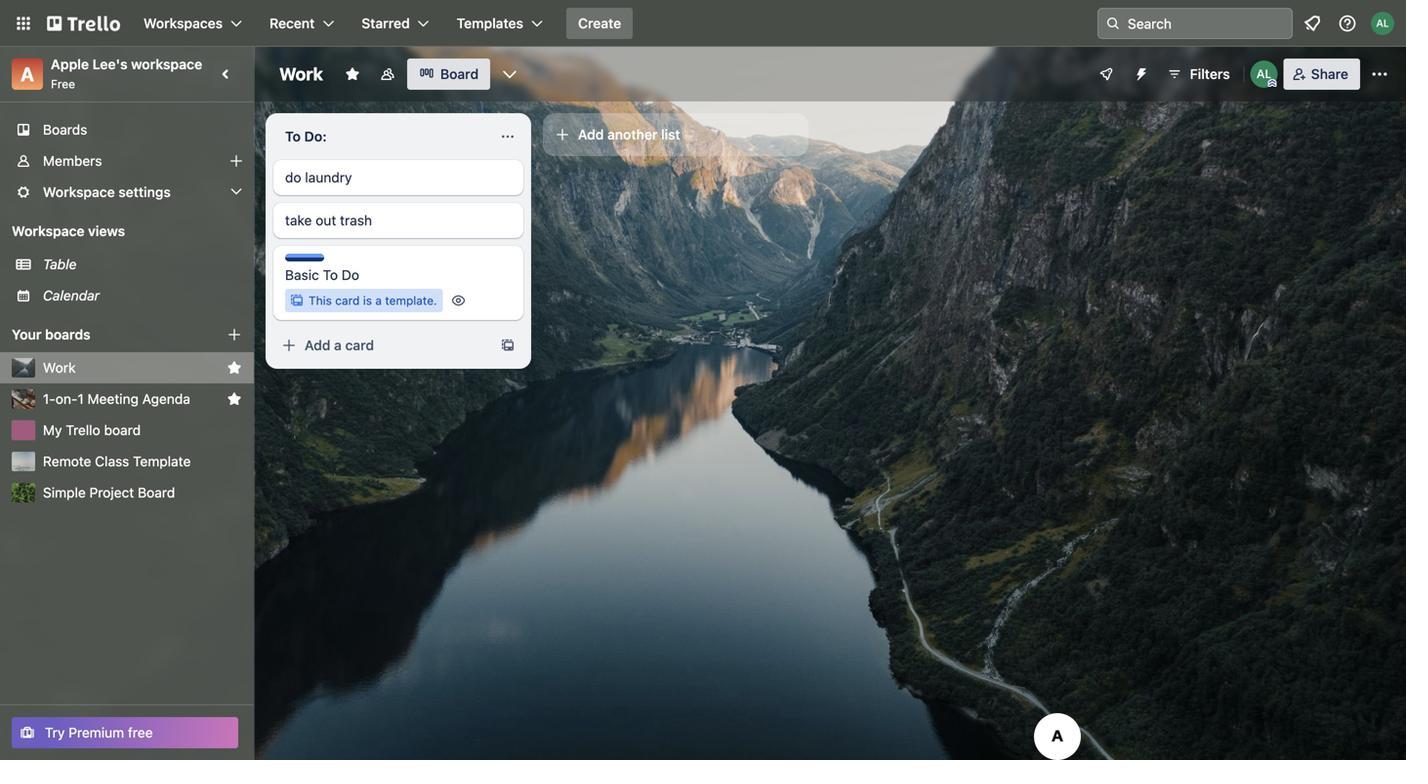Task type: describe. For each thing, give the bounding box(es) containing it.
table
[[43, 256, 77, 273]]

premium
[[69, 725, 124, 741]]

this card is a template.
[[309, 294, 437, 308]]

basic
[[285, 267, 319, 283]]

filters button
[[1161, 59, 1236, 90]]

open information menu image
[[1338, 14, 1358, 33]]

workspace settings button
[[0, 177, 254, 208]]

color: blue, title: none image
[[285, 254, 324, 262]]

remote
[[43, 454, 91, 470]]

add for add a card
[[305, 337, 331, 354]]

agenda
[[142, 391, 190, 407]]

card inside button
[[345, 337, 374, 354]]

workspaces
[[144, 15, 223, 31]]

create from template… image
[[500, 338, 516, 354]]

boards link
[[0, 114, 254, 146]]

this
[[309, 294, 332, 308]]

table link
[[43, 255, 242, 274]]

workspace for workspace views
[[12, 223, 85, 239]]

work inside button
[[43, 360, 76, 376]]

lee's
[[92, 56, 128, 72]]

template
[[133, 454, 191, 470]]

try premium free button
[[12, 718, 238, 749]]

create button
[[567, 8, 633, 39]]

settings
[[118, 184, 171, 200]]

do:
[[304, 128, 327, 145]]

board
[[104, 422, 141, 439]]

add board image
[[227, 327, 242, 343]]

your
[[12, 327, 42, 343]]

members link
[[0, 146, 254, 177]]

try premium free
[[45, 725, 153, 741]]

to inside basic to do link
[[323, 267, 338, 283]]

workspace
[[131, 56, 202, 72]]

this member is an admin of this board. image
[[1268, 79, 1277, 88]]

simple
[[43, 485, 86, 501]]

star or unstar board image
[[345, 66, 360, 82]]

do
[[342, 267, 359, 283]]

starred icon image for work
[[227, 360, 242, 376]]

work button
[[43, 358, 219, 378]]

apple
[[51, 56, 89, 72]]

starred
[[362, 15, 410, 31]]

members
[[43, 153, 102, 169]]

remote class template
[[43, 454, 191, 470]]

1-on-1 meeting agenda
[[43, 391, 190, 407]]

take out trash link
[[285, 211, 512, 231]]

1
[[78, 391, 84, 407]]

1-on-1 meeting agenda button
[[43, 390, 219, 409]]

to do:
[[285, 128, 327, 145]]

customize views image
[[500, 64, 520, 84]]

workspace for workspace settings
[[43, 184, 115, 200]]

try
[[45, 725, 65, 741]]

automation image
[[1126, 59, 1153, 86]]

starred button
[[350, 8, 441, 39]]

create
[[578, 15, 621, 31]]

calendar
[[43, 288, 100, 304]]

apple lee's workspace free
[[51, 56, 202, 91]]

workspace views
[[12, 223, 125, 239]]

0 notifications image
[[1301, 12, 1324, 35]]

board link
[[407, 59, 490, 90]]

trash
[[340, 212, 372, 229]]

is
[[363, 294, 372, 308]]

on-
[[55, 391, 78, 407]]

apple lee (applelee29) image
[[1371, 12, 1395, 35]]



Task type: locate. For each thing, give the bounding box(es) containing it.
1 vertical spatial starred icon image
[[227, 392, 242, 407]]

1 horizontal spatial a
[[375, 294, 382, 308]]

to
[[285, 128, 301, 145], [323, 267, 338, 283]]

filters
[[1190, 66, 1230, 82]]

0 horizontal spatial add
[[305, 337, 331, 354]]

boards
[[43, 122, 87, 138]]

0 vertical spatial a
[[375, 294, 382, 308]]

a inside button
[[334, 337, 342, 354]]

0 horizontal spatial to
[[285, 128, 301, 145]]

simple project board
[[43, 485, 175, 501]]

primary element
[[0, 0, 1407, 47]]

free
[[128, 725, 153, 741]]

2 starred icon image from the top
[[227, 392, 242, 407]]

add left another
[[578, 126, 604, 143]]

show menu image
[[1370, 64, 1390, 84]]

1 horizontal spatial work
[[279, 63, 323, 84]]

views
[[88, 223, 125, 239]]

1 horizontal spatial board
[[441, 66, 479, 82]]

add a card button
[[273, 330, 492, 361]]

a
[[21, 63, 34, 85]]

free
[[51, 77, 75, 91]]

templates button
[[445, 8, 555, 39]]

workspace up table
[[12, 223, 85, 239]]

my
[[43, 422, 62, 439]]

apple lee's workspace link
[[51, 56, 202, 72]]

To Do: text field
[[273, 121, 488, 152]]

board down template
[[138, 485, 175, 501]]

add down this
[[305, 337, 331, 354]]

calendar link
[[43, 286, 242, 306]]

workspaces button
[[132, 8, 254, 39]]

a down this card is a template.
[[334, 337, 342, 354]]

1 vertical spatial a
[[334, 337, 342, 354]]

do laundry
[[285, 169, 352, 186]]

a right is
[[375, 294, 382, 308]]

work inside text field
[[279, 63, 323, 84]]

remote class template link
[[43, 452, 242, 472]]

a
[[375, 294, 382, 308], [334, 337, 342, 354]]

add for add another list
[[578, 126, 604, 143]]

0 horizontal spatial board
[[138, 485, 175, 501]]

recent button
[[258, 8, 346, 39]]

0 horizontal spatial work
[[43, 360, 76, 376]]

1 vertical spatial to
[[323, 267, 338, 283]]

1 vertical spatial workspace
[[12, 223, 85, 239]]

add
[[578, 126, 604, 143], [305, 337, 331, 354]]

workspace
[[43, 184, 115, 200], [12, 223, 85, 239]]

1 vertical spatial add
[[305, 337, 331, 354]]

add inside add a card button
[[305, 337, 331, 354]]

to inside to do: text field
[[285, 128, 301, 145]]

project
[[89, 485, 134, 501]]

my trello board link
[[43, 421, 242, 441]]

add another list button
[[543, 113, 809, 156]]

your boards
[[12, 327, 91, 343]]

work up on-
[[43, 360, 76, 376]]

0 vertical spatial starred icon image
[[227, 360, 242, 376]]

to left do
[[323, 267, 338, 283]]

starred icon image
[[227, 360, 242, 376], [227, 392, 242, 407]]

1 horizontal spatial to
[[323, 267, 338, 283]]

0 vertical spatial to
[[285, 128, 301, 145]]

workspace settings
[[43, 184, 171, 200]]

search image
[[1106, 16, 1121, 31]]

0 vertical spatial card
[[335, 294, 360, 308]]

1 starred icon image from the top
[[227, 360, 242, 376]]

work
[[279, 63, 323, 84], [43, 360, 76, 376]]

0 vertical spatial workspace
[[43, 184, 115, 200]]

basic to do
[[285, 267, 359, 283]]

class
[[95, 454, 129, 470]]

Search field
[[1121, 9, 1292, 38]]

take out trash
[[285, 212, 372, 229]]

board left "customize views" image
[[441, 66, 479, 82]]

laundry
[[305, 169, 352, 186]]

add inside add another list button
[[578, 126, 604, 143]]

recent
[[270, 15, 315, 31]]

workspace inside popup button
[[43, 184, 115, 200]]

1-
[[43, 391, 55, 407]]

a link
[[12, 59, 43, 90]]

1 horizontal spatial add
[[578, 126, 604, 143]]

work down recent popup button
[[279, 63, 323, 84]]

0 vertical spatial add
[[578, 126, 604, 143]]

simple project board link
[[43, 483, 242, 503]]

basic to do link
[[285, 266, 512, 285]]

0 horizontal spatial a
[[334, 337, 342, 354]]

1 vertical spatial card
[[345, 337, 374, 354]]

add a card
[[305, 337, 374, 354]]

back to home image
[[47, 8, 120, 39]]

do
[[285, 169, 301, 186]]

trello
[[66, 422, 100, 439]]

my trello board
[[43, 422, 141, 439]]

your boards with 5 items element
[[12, 323, 197, 347]]

add another list
[[578, 126, 680, 143]]

templates
[[457, 15, 524, 31]]

0 vertical spatial board
[[441, 66, 479, 82]]

boards
[[45, 327, 91, 343]]

to left do:
[[285, 128, 301, 145]]

another
[[608, 126, 658, 143]]

do laundry link
[[285, 168, 512, 188]]

out
[[316, 212, 336, 229]]

1 vertical spatial board
[[138, 485, 175, 501]]

apple lee (applelee29) image
[[1251, 61, 1278, 88]]

card down is
[[345, 337, 374, 354]]

starred icon image for 1-on-1 meeting agenda
[[227, 392, 242, 407]]

card left is
[[335, 294, 360, 308]]

workspace navigation collapse icon image
[[213, 61, 240, 88]]

workspace down members
[[43, 184, 115, 200]]

workspace visible image
[[380, 66, 396, 82]]

1 vertical spatial work
[[43, 360, 76, 376]]

share
[[1311, 66, 1349, 82]]

take
[[285, 212, 312, 229]]

list
[[661, 126, 680, 143]]

template.
[[385, 294, 437, 308]]

card
[[335, 294, 360, 308], [345, 337, 374, 354]]

Board name text field
[[270, 59, 333, 90]]

share button
[[1284, 59, 1361, 90]]

board
[[441, 66, 479, 82], [138, 485, 175, 501]]

0 vertical spatial work
[[279, 63, 323, 84]]

power ups image
[[1099, 66, 1114, 82]]

meeting
[[87, 391, 139, 407]]



Task type: vqa. For each thing, say whether or not it's contained in the screenshot.
topmost Sort by board
no



